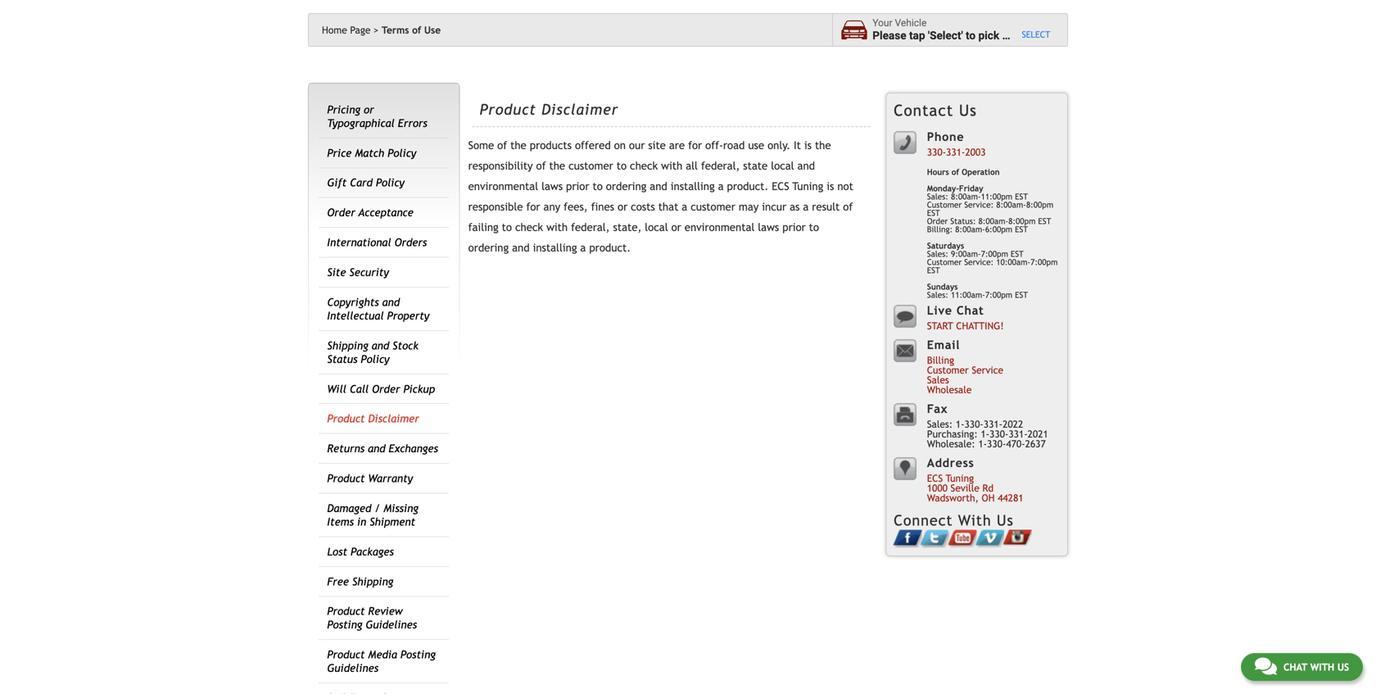 Task type: describe. For each thing, give the bounding box(es) containing it.
failing
[[468, 221, 499, 234]]

to down responsible
[[502, 221, 512, 234]]

and inside copyrights and intellectual property
[[382, 296, 400, 308]]

6:00pm
[[986, 225, 1013, 234]]

330- up "wholesale:"
[[965, 418, 984, 430]]

your vehicle please tap 'select' to pick a vehicle
[[873, 17, 1047, 42]]

1- right "wholesale:"
[[979, 438, 988, 449]]

7:00pm right 9:00am-
[[1031, 257, 1058, 267]]

billing
[[927, 354, 955, 366]]

call
[[350, 383, 369, 395]]

live chat start chatting!
[[927, 304, 1004, 331]]

exchanges
[[389, 442, 438, 455]]

copyrights
[[327, 296, 379, 308]]

rd
[[983, 482, 994, 494]]

pricing
[[327, 103, 361, 116]]

shipping and stock status policy link
[[327, 339, 419, 365]]

0 vertical spatial us
[[960, 101, 977, 119]]

fines
[[591, 200, 615, 213]]

customer inside email billing customer service sales wholesale
[[927, 364, 969, 376]]

off-
[[706, 139, 724, 152]]

shipment
[[370, 515, 416, 528]]

331- inside phone 330-331-2003
[[947, 146, 966, 158]]

costs
[[631, 200, 655, 213]]

us for connect
[[997, 512, 1014, 529]]

price match policy
[[327, 147, 417, 159]]

review
[[368, 605, 403, 618]]

are
[[669, 139, 685, 152]]

home page
[[322, 24, 371, 36]]

a right that
[[682, 200, 688, 213]]

terms
[[382, 24, 409, 36]]

price match policy link
[[327, 147, 417, 159]]

0 vertical spatial laws
[[542, 180, 563, 193]]

fax sales: 1-330-331-2022 purchasing: 1-330-331-2021 wholesale: 1-330-470-2637
[[927, 402, 1049, 449]]

guidelines for review
[[366, 618, 417, 631]]

lost packages link
[[327, 545, 394, 558]]

2 horizontal spatial 331-
[[1009, 428, 1028, 440]]

select
[[1022, 29, 1051, 40]]

order acceptance link
[[327, 206, 414, 219]]

1 horizontal spatial customer
[[691, 200, 736, 213]]

address ecs tuning 1000 seville rd wadsworth, oh 44281
[[927, 456, 1024, 503]]

product warranty
[[327, 472, 413, 485]]

acceptance
[[358, 206, 414, 219]]

free
[[327, 575, 349, 588]]

customer service link
[[927, 364, 1004, 376]]

9:00am-
[[951, 249, 981, 259]]

may
[[739, 200, 759, 213]]

email
[[927, 338, 961, 352]]

product warranty link
[[327, 472, 413, 485]]

1 horizontal spatial federal,
[[701, 159, 740, 172]]

2 customer from the top
[[927, 257, 962, 267]]

0 horizontal spatial product.
[[589, 241, 631, 254]]

road
[[724, 139, 745, 152]]

1 vertical spatial prior
[[783, 221, 806, 234]]

to down result
[[809, 221, 819, 234]]

free shipping link
[[327, 575, 394, 588]]

shipping and stock status policy
[[327, 339, 419, 365]]

monday-
[[927, 184, 960, 193]]

international orders link
[[327, 236, 427, 249]]

0 horizontal spatial local
[[645, 221, 668, 234]]

and down it
[[798, 159, 815, 172]]

lost
[[327, 545, 347, 558]]

0 horizontal spatial installing
[[533, 241, 577, 254]]

1 horizontal spatial order
[[372, 383, 400, 395]]

it
[[794, 139, 801, 152]]

wadsworth,
[[927, 492, 979, 503]]

copyrights and intellectual property link
[[327, 296, 430, 322]]

select link
[[1022, 29, 1051, 40]]

wholesale link
[[927, 384, 972, 395]]

seville
[[951, 482, 980, 494]]

11:00pm
[[981, 192, 1013, 201]]

product for the product disclaimer link
[[327, 412, 365, 425]]

1- left 2022
[[981, 428, 990, 440]]

1 vertical spatial 8:00pm
[[1009, 216, 1036, 226]]

1 horizontal spatial environmental
[[685, 221, 755, 234]]

hours of operation monday-friday sales: 8:00am-11:00pm est customer service: 8:00am-8:00pm est order status: 8:00am-8:00pm est billing: 8:00am-6:00pm est saturdays sales: 9:00am-7:00pm est customer service: 10:00am-7:00pm est sundays sales: 11:00am-7:00pm est
[[927, 167, 1058, 299]]

policy inside the shipping and stock status policy
[[361, 353, 390, 365]]

of down products
[[536, 159, 546, 172]]

to up fines
[[593, 180, 603, 193]]

pricing or typographical errors link
[[327, 103, 428, 129]]

0 horizontal spatial disclaimer
[[368, 412, 419, 425]]

policy for gift card policy
[[376, 176, 405, 189]]

10:00am-
[[997, 257, 1031, 267]]

8:00am- down 11:00pm
[[979, 216, 1009, 226]]

7:00pm down the 6:00pm
[[981, 249, 1009, 259]]

posting for product media posting guidelines
[[401, 648, 436, 661]]

0 horizontal spatial check
[[515, 221, 543, 234]]

2 service: from the top
[[965, 257, 994, 267]]

1 vertical spatial ordering
[[468, 241, 509, 254]]

1- up "wholesale:"
[[956, 418, 965, 430]]

site security
[[327, 266, 389, 279]]

responsibility
[[468, 159, 533, 172]]

0 horizontal spatial order
[[327, 206, 355, 219]]

or inside pricing or typographical errors
[[364, 103, 374, 116]]

2 horizontal spatial or
[[672, 221, 682, 234]]

some
[[468, 139, 494, 152]]

oh
[[982, 492, 995, 503]]

0 vertical spatial disclaimer
[[542, 101, 619, 118]]

a right as
[[803, 200, 809, 213]]

live
[[927, 304, 953, 317]]

330-331-2003 link
[[927, 146, 986, 158]]

start chatting! link
[[927, 320, 1004, 331]]

fees,
[[564, 200, 588, 213]]

incur
[[762, 200, 787, 213]]

and down responsible
[[512, 241, 530, 254]]

product disclaimer link
[[327, 412, 419, 425]]

1 horizontal spatial the
[[549, 159, 566, 172]]

gift card policy link
[[327, 176, 405, 189]]

your
[[873, 17, 893, 29]]

some of the products offered on our site are for off-road use only. it is the responsibility of the customer to check with all federal, state local and environmental laws prior to ordering and installing a product. ecs tuning is not responsible for any fees, fines or costs that a customer may incur as a result of failing to check with federal, state, local or environmental laws prior to ordering and installing a product.
[[468, 139, 854, 254]]

of for some
[[498, 139, 507, 152]]

policy for price match policy
[[388, 147, 417, 159]]

8:00am- up 9:00am-
[[956, 225, 986, 234]]

0 vertical spatial environmental
[[468, 180, 539, 193]]

0 horizontal spatial federal,
[[571, 221, 610, 234]]

ecs inside address ecs tuning 1000 seville rd wadsworth, oh 44281
[[927, 472, 943, 484]]

friday
[[960, 184, 984, 193]]

will
[[327, 383, 347, 395]]

product for product warranty link
[[327, 472, 365, 485]]

1 vertical spatial or
[[618, 200, 628, 213]]

returns and exchanges
[[327, 442, 438, 455]]

international orders
[[327, 236, 427, 249]]

intellectual
[[327, 309, 384, 322]]

0 vertical spatial customer
[[569, 159, 614, 172]]

damaged / missing items in shipment link
[[327, 502, 419, 528]]

11:00am-
[[951, 290, 986, 299]]

match
[[355, 147, 385, 159]]

0 vertical spatial local
[[771, 159, 795, 172]]

1000
[[927, 482, 948, 494]]



Task type: vqa. For each thing, say whether or not it's contained in the screenshot.
the ES#5718 - ECS-LP-FRAME-WHT - ECS Tuning License Plate Frame - White - Black fade resistant plastic frame with raised letters - ECS - Audi BMW Volkswagen Mercedes Benz MINI Porsche image
no



Task type: locate. For each thing, give the bounding box(es) containing it.
phone
[[927, 130, 965, 143]]

tuning inside "some of the products offered on our site are for off-road use only. it is the responsibility of the customer to check with all federal, state local and environmental laws prior to ordering and installing a product. ecs tuning is not responsible for any fees, fines or costs that a customer may incur as a result of failing to check with federal, state, local or environmental laws prior to ordering and installing a product."
[[793, 180, 824, 193]]

product up some
[[480, 101, 537, 118]]

only.
[[768, 139, 791, 152]]

0 vertical spatial guidelines
[[366, 618, 417, 631]]

status
[[327, 353, 358, 365]]

with
[[959, 512, 992, 529]]

posting down the free
[[327, 618, 363, 631]]

guidelines for media
[[327, 662, 379, 675]]

home page link
[[322, 24, 379, 36]]

prior down as
[[783, 221, 806, 234]]

will call order pickup
[[327, 383, 435, 395]]

0 horizontal spatial prior
[[566, 180, 590, 193]]

2637
[[1026, 438, 1046, 449]]

home
[[322, 24, 347, 36]]

product left media
[[327, 648, 365, 661]]

packages
[[351, 545, 394, 558]]

tuning down address
[[946, 472, 974, 484]]

policy up will call order pickup
[[361, 353, 390, 365]]

prior up fees,
[[566, 180, 590, 193]]

8:00pm right 11:00pm
[[1027, 200, 1054, 209]]

of left use
[[412, 24, 421, 36]]

or up typographical
[[364, 103, 374, 116]]

0 horizontal spatial us
[[960, 101, 977, 119]]

8:00pm down 11:00pm
[[1009, 216, 1036, 226]]

product inside product media posting guidelines
[[327, 648, 365, 661]]

items
[[327, 515, 354, 528]]

1 vertical spatial is
[[827, 180, 835, 193]]

0 horizontal spatial tuning
[[793, 180, 824, 193]]

installing down any
[[533, 241, 577, 254]]

product review posting guidelines
[[327, 605, 417, 631]]

comments image
[[1255, 656, 1278, 676]]

in
[[357, 515, 366, 528]]

ordering down failing
[[468, 241, 509, 254]]

or
[[364, 103, 374, 116], [618, 200, 628, 213], [672, 221, 682, 234]]

guidelines inside product media posting guidelines
[[327, 662, 379, 675]]

order down the gift
[[327, 206, 355, 219]]

product disclaimer up products
[[480, 101, 619, 118]]

0 vertical spatial ordering
[[606, 180, 647, 193]]

0 vertical spatial customer
[[927, 200, 962, 209]]

0 horizontal spatial laws
[[542, 180, 563, 193]]

1 horizontal spatial product disclaimer
[[480, 101, 619, 118]]

1 vertical spatial shipping
[[352, 575, 394, 588]]

errors
[[398, 117, 428, 129]]

1 horizontal spatial chat
[[1284, 661, 1308, 673]]

2003
[[966, 146, 986, 158]]

chat
[[957, 304, 985, 317], [1284, 661, 1308, 673]]

0 vertical spatial is
[[805, 139, 812, 152]]

chat down 11:00am-
[[957, 304, 985, 317]]

3 customer from the top
[[927, 364, 969, 376]]

result
[[812, 200, 840, 213]]

of for hours
[[952, 167, 960, 177]]

1 vertical spatial product disclaimer
[[327, 412, 419, 425]]

for right 'are'
[[688, 139, 702, 152]]

1 vertical spatial environmental
[[685, 221, 755, 234]]

/
[[375, 502, 380, 515]]

and up that
[[650, 180, 668, 193]]

sales: inside fax sales: 1-330-331-2022 purchasing: 1-330-331-2021 wholesale: 1-330-470-2637
[[927, 418, 953, 430]]

us
[[960, 101, 977, 119], [997, 512, 1014, 529], [1338, 661, 1350, 673]]

billing link
[[927, 354, 955, 366]]

0 horizontal spatial ordering
[[468, 241, 509, 254]]

shipping down packages
[[352, 575, 394, 588]]

of up the responsibility
[[498, 139, 507, 152]]

the up the responsibility
[[511, 139, 527, 152]]

1 horizontal spatial 331-
[[984, 418, 1003, 430]]

service: down friday
[[965, 200, 994, 209]]

disclaimer up returns and exchanges link
[[368, 412, 419, 425]]

of inside hours of operation monday-friday sales: 8:00am-11:00pm est customer service: 8:00am-8:00pm est order status: 8:00am-8:00pm est billing: 8:00am-6:00pm est saturdays sales: 9:00am-7:00pm est customer service: 10:00am-7:00pm est sundays sales: 11:00am-7:00pm est
[[952, 167, 960, 177]]

security
[[349, 266, 389, 279]]

0 horizontal spatial with
[[547, 221, 568, 234]]

connect
[[894, 512, 953, 529]]

sales
[[927, 374, 950, 385]]

product review posting guidelines link
[[327, 605, 417, 631]]

tuning up as
[[793, 180, 824, 193]]

with right comments icon
[[1311, 661, 1335, 673]]

1 horizontal spatial installing
[[671, 180, 715, 193]]

chat right comments icon
[[1284, 661, 1308, 673]]

3 sales: from the top
[[927, 290, 949, 299]]

1 horizontal spatial for
[[688, 139, 702, 152]]

to down on
[[617, 159, 627, 172]]

as
[[790, 200, 800, 213]]

2022
[[1003, 418, 1024, 430]]

2 horizontal spatial with
[[1311, 661, 1335, 673]]

1 horizontal spatial laws
[[758, 221, 780, 234]]

1 vertical spatial customer
[[691, 200, 736, 213]]

guidelines inside product review posting guidelines
[[366, 618, 417, 631]]

sundays
[[927, 282, 958, 291]]

2 sales: from the top
[[927, 249, 949, 259]]

product inside product review posting guidelines
[[327, 605, 365, 618]]

0 horizontal spatial or
[[364, 103, 374, 116]]

0 horizontal spatial the
[[511, 139, 527, 152]]

2 horizontal spatial order
[[927, 216, 948, 226]]

0 vertical spatial policy
[[388, 147, 417, 159]]

address
[[927, 456, 975, 470]]

1 vertical spatial installing
[[533, 241, 577, 254]]

saturdays
[[927, 241, 965, 250]]

sales: down hours
[[927, 192, 949, 201]]

1 horizontal spatial ordering
[[606, 180, 647, 193]]

wholesale
[[927, 384, 972, 395]]

330- down 2022
[[988, 438, 1007, 449]]

product disclaimer down will call order pickup
[[327, 412, 419, 425]]

customer left may
[[691, 200, 736, 213]]

0 horizontal spatial chat
[[957, 304, 985, 317]]

2 vertical spatial or
[[672, 221, 682, 234]]

0 vertical spatial service:
[[965, 200, 994, 209]]

shipping inside the shipping and stock status policy
[[327, 339, 369, 352]]

sales:
[[927, 192, 949, 201], [927, 249, 949, 259], [927, 290, 949, 299], [927, 418, 953, 430]]

posting
[[327, 618, 363, 631], [401, 648, 436, 661]]

1 horizontal spatial us
[[997, 512, 1014, 529]]

shipping up status
[[327, 339, 369, 352]]

local down only.
[[771, 159, 795, 172]]

terms of use
[[382, 24, 441, 36]]

posting right media
[[401, 648, 436, 661]]

a down off-
[[718, 180, 724, 193]]

service: left 10:00am-
[[965, 257, 994, 267]]

pickup
[[404, 383, 435, 395]]

federal,
[[701, 159, 740, 172], [571, 221, 610, 234]]

federal, down fines
[[571, 221, 610, 234]]

1 vertical spatial tuning
[[946, 472, 974, 484]]

1 vertical spatial policy
[[376, 176, 405, 189]]

product. down state, on the left of the page
[[589, 241, 631, 254]]

1 horizontal spatial local
[[771, 159, 795, 172]]

ecs up the incur
[[772, 180, 790, 193]]

the right it
[[815, 139, 831, 152]]

1 vertical spatial posting
[[401, 648, 436, 661]]

local down that
[[645, 221, 668, 234]]

check down our
[[630, 159, 658, 172]]

international
[[327, 236, 391, 249]]

0 horizontal spatial is
[[805, 139, 812, 152]]

check
[[630, 159, 658, 172], [515, 221, 543, 234]]

site
[[649, 139, 666, 152]]

a down fees,
[[581, 241, 586, 254]]

contact us
[[894, 101, 977, 119]]

2 vertical spatial policy
[[361, 353, 390, 365]]

1 vertical spatial guidelines
[[327, 662, 379, 675]]

1 horizontal spatial disclaimer
[[542, 101, 619, 118]]

all
[[686, 159, 698, 172]]

1 horizontal spatial with
[[661, 159, 683, 172]]

or right fines
[[618, 200, 628, 213]]

service
[[972, 364, 1004, 376]]

8:00am- up the 6:00pm
[[997, 200, 1027, 209]]

tuning
[[793, 180, 824, 193], [946, 472, 974, 484]]

ecs inside "some of the products offered on our site are for off-road use only. it is the responsibility of the customer to check with all federal, state local and environmental laws prior to ordering and installing a product. ecs tuning is not responsible for any fees, fines or costs that a customer may incur as a result of failing to check with federal, state, local or environmental laws prior to ordering and installing a product."
[[772, 180, 790, 193]]

1 horizontal spatial is
[[827, 180, 835, 193]]

1 vertical spatial with
[[547, 221, 568, 234]]

1 vertical spatial for
[[527, 200, 541, 213]]

chat inside live chat start chatting!
[[957, 304, 985, 317]]

a right pick
[[1003, 29, 1009, 42]]

'select'
[[928, 29, 963, 42]]

order inside hours of operation monday-friday sales: 8:00am-11:00pm est customer service: 8:00am-8:00pm est order status: 8:00am-8:00pm est billing: 8:00am-6:00pm est saturdays sales: 9:00am-7:00pm est customer service: 10:00am-7:00pm est sundays sales: 11:00am-7:00pm est
[[927, 216, 948, 226]]

for
[[688, 139, 702, 152], [527, 200, 541, 213]]

phone 330-331-2003
[[927, 130, 986, 158]]

and inside the shipping and stock status policy
[[372, 339, 389, 352]]

2021
[[1028, 428, 1049, 440]]

product for product media posting guidelines link
[[327, 648, 365, 661]]

product down the free
[[327, 605, 365, 618]]

customer
[[569, 159, 614, 172], [691, 200, 736, 213]]

posting inside product media posting guidelines
[[401, 648, 436, 661]]

wholesale:
[[927, 438, 976, 449]]

vehicle
[[895, 17, 927, 29]]

0 vertical spatial product disclaimer
[[480, 101, 619, 118]]

product for product review posting guidelines link
[[327, 605, 365, 618]]

and left stock
[[372, 339, 389, 352]]

environmental down the responsibility
[[468, 180, 539, 193]]

missing
[[384, 502, 419, 515]]

and up "property"
[[382, 296, 400, 308]]

1 horizontal spatial product.
[[727, 180, 769, 193]]

1 horizontal spatial check
[[630, 159, 658, 172]]

330- left 2637 at the bottom right
[[990, 428, 1009, 440]]

media
[[368, 648, 397, 661]]

environmental down may
[[685, 221, 755, 234]]

disclaimer up offered
[[542, 101, 619, 118]]

0 horizontal spatial ecs
[[772, 180, 790, 193]]

0 horizontal spatial environmental
[[468, 180, 539, 193]]

policy right the card
[[376, 176, 405, 189]]

tuning inside address ecs tuning 1000 seville rd wadsworth, oh 44281
[[946, 472, 974, 484]]

1 horizontal spatial posting
[[401, 648, 436, 661]]

1 vertical spatial chat
[[1284, 661, 1308, 673]]

guidelines down media
[[327, 662, 379, 675]]

pick
[[979, 29, 1000, 42]]

product media posting guidelines link
[[327, 648, 436, 675]]

environmental
[[468, 180, 539, 193], [685, 221, 755, 234]]

products
[[530, 139, 572, 152]]

0 horizontal spatial posting
[[327, 618, 363, 631]]

0 vertical spatial or
[[364, 103, 374, 116]]

us down 44281
[[997, 512, 1014, 529]]

470-
[[1007, 438, 1026, 449]]

0 vertical spatial installing
[[671, 180, 715, 193]]

2 vertical spatial us
[[1338, 661, 1350, 673]]

is right it
[[805, 139, 812, 152]]

will call order pickup link
[[327, 383, 435, 395]]

lost packages
[[327, 545, 394, 558]]

of down not
[[843, 200, 853, 213]]

ecs down address
[[927, 472, 943, 484]]

0 vertical spatial for
[[688, 139, 702, 152]]

product up returns
[[327, 412, 365, 425]]

product media posting guidelines
[[327, 648, 436, 675]]

and down the product disclaimer link
[[368, 442, 386, 455]]

damaged
[[327, 502, 372, 515]]

laws down the incur
[[758, 221, 780, 234]]

state,
[[613, 221, 642, 234]]

1 vertical spatial customer
[[927, 257, 962, 267]]

us up phone
[[960, 101, 977, 119]]

1 customer from the top
[[927, 200, 962, 209]]

customer down offered
[[569, 159, 614, 172]]

disclaimer
[[542, 101, 619, 118], [368, 412, 419, 425]]

0 horizontal spatial 331-
[[947, 146, 966, 158]]

1 vertical spatial laws
[[758, 221, 780, 234]]

0 vertical spatial posting
[[327, 618, 363, 631]]

typographical
[[327, 117, 395, 129]]

1 horizontal spatial or
[[618, 200, 628, 213]]

1 vertical spatial product.
[[589, 241, 631, 254]]

0 horizontal spatial for
[[527, 200, 541, 213]]

1 vertical spatial local
[[645, 221, 668, 234]]

guidelines down review
[[366, 618, 417, 631]]

sales: down billing:
[[927, 249, 949, 259]]

0 vertical spatial tuning
[[793, 180, 824, 193]]

is left not
[[827, 180, 835, 193]]

installing
[[671, 180, 715, 193], [533, 241, 577, 254]]

0 vertical spatial ecs
[[772, 180, 790, 193]]

operation
[[962, 167, 1000, 177]]

8:00pm
[[1027, 200, 1054, 209], [1009, 216, 1036, 226]]

0 vertical spatial shipping
[[327, 339, 369, 352]]

installing down all
[[671, 180, 715, 193]]

44281
[[998, 492, 1024, 503]]

of right hours
[[952, 167, 960, 177]]

1 service: from the top
[[965, 200, 994, 209]]

1 horizontal spatial prior
[[783, 221, 806, 234]]

order
[[327, 206, 355, 219], [927, 216, 948, 226], [372, 383, 400, 395]]

0 horizontal spatial product disclaimer
[[327, 412, 419, 425]]

product. up may
[[727, 180, 769, 193]]

sales: up live
[[927, 290, 949, 299]]

to inside your vehicle please tap 'select' to pick a vehicle
[[966, 29, 976, 42]]

1 vertical spatial check
[[515, 221, 543, 234]]

or down that
[[672, 221, 682, 234]]

1 vertical spatial service:
[[965, 257, 994, 267]]

posting inside product review posting guidelines
[[327, 618, 363, 631]]

order left 'status:'
[[927, 216, 948, 226]]

the down products
[[549, 159, 566, 172]]

ordering up the costs at left
[[606, 180, 647, 193]]

fax
[[927, 402, 948, 415]]

1 sales: from the top
[[927, 192, 949, 201]]

order right call
[[372, 383, 400, 395]]

330- inside phone 330-331-2003
[[927, 146, 947, 158]]

0 vertical spatial 8:00pm
[[1027, 200, 1054, 209]]

0 vertical spatial with
[[661, 159, 683, 172]]

1 vertical spatial federal,
[[571, 221, 610, 234]]

4 sales: from the top
[[927, 418, 953, 430]]

with left all
[[661, 159, 683, 172]]

us right comments icon
[[1338, 661, 1350, 673]]

a inside your vehicle please tap 'select' to pick a vehicle
[[1003, 29, 1009, 42]]

returns
[[327, 442, 365, 455]]

check down responsible
[[515, 221, 543, 234]]

of for terms
[[412, 24, 421, 36]]

0 horizontal spatial customer
[[569, 159, 614, 172]]

federal, down off-
[[701, 159, 740, 172]]

0 vertical spatial product.
[[727, 180, 769, 193]]

order acceptance
[[327, 206, 414, 219]]

posting for product review posting guidelines
[[327, 618, 363, 631]]

policy down errors
[[388, 147, 417, 159]]

copyrights and intellectual property
[[327, 296, 430, 322]]

1 horizontal spatial ecs
[[927, 472, 943, 484]]

2 horizontal spatial us
[[1338, 661, 1350, 673]]

us for chat
[[1338, 661, 1350, 673]]

state
[[744, 159, 768, 172]]

property
[[387, 309, 430, 322]]

please
[[873, 29, 907, 42]]

laws up any
[[542, 180, 563, 193]]

330- down phone
[[927, 146, 947, 158]]

2 vertical spatial with
[[1311, 661, 1335, 673]]

guidelines
[[366, 618, 417, 631], [327, 662, 379, 675]]

2 horizontal spatial the
[[815, 139, 831, 152]]

8:00am- up 'status:'
[[951, 192, 981, 201]]

to left pick
[[966, 29, 976, 42]]

for left any
[[527, 200, 541, 213]]

product down returns
[[327, 472, 365, 485]]

7:00pm down 10:00am-
[[986, 290, 1013, 299]]

offered
[[575, 139, 611, 152]]



